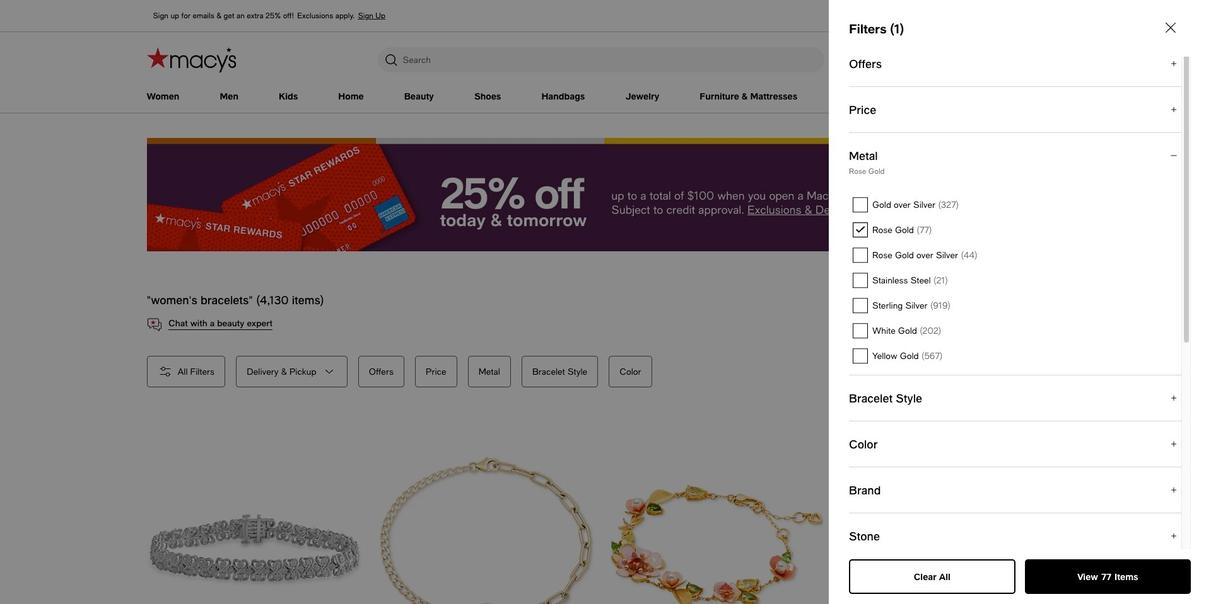 Task type: describe. For each thing, give the bounding box(es) containing it.
advertisement element
[[147, 138, 1055, 252]]

metal element
[[849, 132, 1181, 375]]

reskin image
[[1036, 51, 1054, 68]]



Task type: vqa. For each thing, say whether or not it's contained in the screenshot.
option
yes



Task type: locate. For each thing, give the bounding box(es) containing it.
None checkbox
[[849, 218, 1181, 243], [849, 293, 1181, 319], [849, 319, 1181, 344], [849, 218, 1181, 243], [849, 293, 1181, 319], [849, 319, 1181, 344]]

content drawer dialog
[[829, 0, 1211, 605]]

status
[[147, 293, 324, 307]]

None checkbox
[[849, 192, 1181, 218], [849, 243, 1181, 268], [849, 268, 1181, 293], [849, 344, 1181, 369], [849, 192, 1181, 218], [849, 243, 1181, 268], [849, 268, 1181, 293], [849, 344, 1181, 369]]



